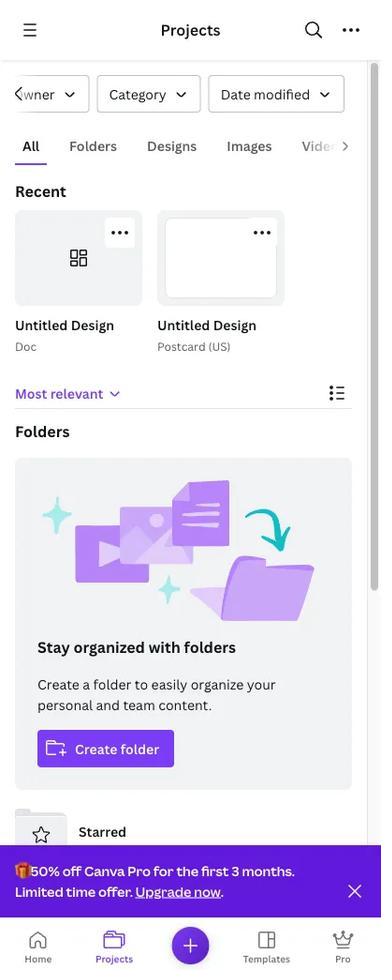 Task type: locate. For each thing, give the bounding box(es) containing it.
0 horizontal spatial pro
[[128, 862, 151, 880]]

create up personal at the left
[[38, 675, 80, 693]]

create folder button
[[38, 730, 175, 768]]

design
[[71, 316, 114, 334], [214, 316, 257, 334]]

design for untitled design postcard (us)
[[214, 316, 257, 334]]

home button
[[0, 925, 76, 970]]

untitled
[[15, 316, 68, 334], [158, 316, 210, 334]]

projects down the offer.
[[96, 952, 133, 965]]

images
[[227, 137, 273, 154]]

templates button
[[229, 925, 306, 970]]

create inside create a folder to easily organize your personal and team content.
[[38, 675, 80, 693]]

projects
[[161, 20, 221, 40], [96, 952, 133, 965]]

0 vertical spatial projects
[[161, 20, 221, 40]]

team
[[123, 696, 156, 714]]

1 design from the left
[[71, 316, 114, 334]]

untitled inside untitled design postcard (us)
[[158, 316, 210, 334]]

1 vertical spatial folders
[[15, 421, 70, 442]]

folders button
[[62, 128, 125, 163]]

stay organized with folders
[[38, 637, 236, 657]]

1 horizontal spatial design
[[214, 316, 257, 334]]

easily
[[152, 675, 188, 693]]

organized
[[74, 637, 145, 657]]

most relevant
[[15, 384, 104, 402]]

pro left for
[[128, 862, 151, 880]]

pro
[[128, 862, 151, 880], [336, 952, 352, 965]]

the
[[177, 862, 199, 880]]

folder
[[93, 675, 132, 693], [121, 740, 160, 758]]

untitled up 'postcard'
[[158, 316, 210, 334]]

.
[[221, 883, 224, 900]]

2 untitled from the left
[[158, 316, 210, 334]]

projects up category 'button'
[[161, 20, 221, 40]]

folders right all button at the left of the page
[[69, 137, 117, 154]]

design inside untitled design doc
[[71, 316, 114, 334]]

owner
[[13, 85, 55, 103]]

untitled for untitled design doc
[[15, 316, 68, 334]]

0 horizontal spatial projects
[[96, 952, 133, 965]]

1 vertical spatial projects
[[96, 952, 133, 965]]

now
[[194, 883, 221, 900]]

Category button
[[97, 75, 201, 113]]

months.
[[243, 862, 296, 880]]

0 vertical spatial pro
[[128, 862, 151, 880]]

design inside untitled design postcard (us)
[[214, 316, 257, 334]]

folder up and
[[93, 675, 132, 693]]

1 vertical spatial folder
[[121, 740, 160, 758]]

templates
[[244, 952, 291, 965]]

design up relevant
[[71, 316, 114, 334]]

1 vertical spatial pro
[[336, 952, 352, 965]]

0 horizontal spatial design
[[71, 316, 114, 334]]

pro right templates
[[336, 952, 352, 965]]

🎁 50% off canva pro for the first 3 months. limited time offer.
[[15, 862, 296, 900]]

your
[[247, 675, 276, 693]]

organize
[[191, 675, 244, 693]]

canva
[[84, 862, 125, 880]]

upgrade now .
[[136, 883, 224, 900]]

2 design from the left
[[214, 316, 257, 334]]

recent
[[15, 181, 66, 201]]

home
[[25, 952, 52, 965]]

0 vertical spatial folder
[[93, 675, 132, 693]]

videos button
[[295, 128, 353, 163]]

content.
[[159, 696, 212, 714]]

Date modified button
[[209, 75, 345, 113]]

1 vertical spatial create
[[75, 740, 118, 758]]

folder down team
[[121, 740, 160, 758]]

designs button
[[140, 128, 205, 163]]

folders
[[69, 137, 117, 154], [15, 421, 70, 442]]

0 horizontal spatial untitled
[[15, 316, 68, 334]]

folders down most
[[15, 421, 70, 442]]

create down and
[[75, 740, 118, 758]]

first
[[202, 862, 229, 880]]

untitled design doc
[[15, 316, 114, 354]]

create
[[38, 675, 80, 693], [75, 740, 118, 758]]

design up (us)
[[214, 316, 257, 334]]

create inside button
[[75, 740, 118, 758]]

1 horizontal spatial untitled
[[158, 316, 210, 334]]

50%
[[31, 862, 60, 880]]

0 vertical spatial folders
[[69, 137, 117, 154]]

1 untitled from the left
[[15, 316, 68, 334]]

pro inside 🎁 50% off canva pro for the first 3 months. limited time offer.
[[128, 862, 151, 880]]

date
[[221, 85, 251, 103]]

untitled up doc
[[15, 316, 68, 334]]

1 horizontal spatial projects
[[161, 20, 221, 40]]

all
[[23, 137, 39, 154]]

1 horizontal spatial pro
[[336, 952, 352, 965]]

a
[[83, 675, 90, 693]]

🎁
[[15, 862, 28, 880]]

offer.
[[99, 883, 133, 900]]

folders inside folders button
[[69, 137, 117, 154]]

untitled inside untitled design doc
[[15, 316, 68, 334]]

0 vertical spatial create
[[38, 675, 80, 693]]

videos
[[303, 137, 346, 154]]

with
[[149, 637, 181, 657]]



Task type: vqa. For each thing, say whether or not it's contained in the screenshot.
Untitled Design Postcard (US)'s Untitled
yes



Task type: describe. For each thing, give the bounding box(es) containing it.
starred
[[79, 822, 127, 840]]

doc
[[15, 338, 37, 354]]

pro button
[[306, 925, 382, 970]]

starred link
[[15, 798, 353, 865]]

Sort by button
[[15, 383, 122, 404]]

create folder
[[75, 740, 160, 758]]

for
[[154, 862, 174, 880]]

projects inside projects button
[[96, 952, 133, 965]]

design for untitled design doc
[[71, 316, 114, 334]]

all button
[[15, 128, 47, 163]]

untitled design postcard (us)
[[158, 316, 257, 354]]

time
[[66, 883, 96, 900]]

off
[[63, 862, 82, 880]]

create for create a folder to easily organize your personal and team content.
[[38, 675, 80, 693]]

Owner button
[[1, 75, 90, 113]]

date modified
[[221, 85, 311, 103]]

to
[[135, 675, 148, 693]]

personal
[[38, 696, 93, 714]]

category
[[109, 85, 167, 103]]

upgrade
[[136, 883, 192, 900]]

modified
[[254, 85, 311, 103]]

folder inside button
[[121, 740, 160, 758]]

3
[[232, 862, 240, 880]]

postcard
[[158, 338, 206, 354]]

most
[[15, 384, 47, 402]]

projects button
[[76, 925, 153, 970]]

untitled for untitled design postcard (us)
[[158, 316, 210, 334]]

images button
[[220, 128, 280, 163]]

relevant
[[50, 384, 104, 402]]

create for create folder
[[75, 740, 118, 758]]

limited
[[15, 883, 64, 900]]

designs
[[147, 137, 197, 154]]

folder inside create a folder to easily organize your personal and team content.
[[93, 675, 132, 693]]

(us)
[[209, 338, 231, 354]]

and
[[96, 696, 120, 714]]

stay
[[38, 637, 70, 657]]

pro inside "button"
[[336, 952, 352, 965]]

upgrade now button
[[136, 883, 221, 900]]

folders
[[184, 637, 236, 657]]

create a folder to easily organize your personal and team content.
[[38, 675, 276, 714]]



